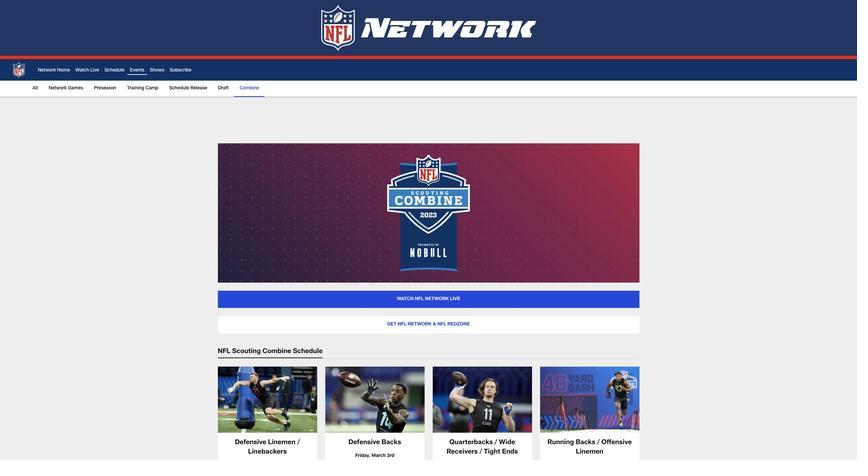 Task type: describe. For each thing, give the bounding box(es) containing it.
linemen inside defensive linemen / linebackers
[[268, 440, 296, 447]]

network home
[[38, 68, 70, 73]]

0 vertical spatial combine
[[240, 86, 259, 91]]

schedule link
[[105, 68, 125, 73]]

watch
[[75, 68, 89, 73]]

defensive linemen / linebackers
[[235, 440, 300, 457]]

all link
[[32, 81, 41, 96]]

running backs / offensive linemen
[[548, 440, 632, 457]]

defensive backs image
[[325, 367, 425, 434]]

combine inside page main content main content
[[263, 349, 291, 356]]

linebackers
[[248, 450, 287, 457]]

march
[[372, 455, 386, 459]]

running backs / offensive linemen image
[[540, 367, 640, 434]]

nfl shield image
[[11, 62, 27, 78]]

backs for defensive
[[382, 440, 401, 447]]

all
[[32, 86, 38, 91]]

tight
[[484, 450, 501, 457]]

defensive for defensive linemen / linebackers
[[235, 440, 266, 447]]

nfl right &
[[438, 323, 446, 328]]

nfl right get
[[398, 323, 407, 328]]

training camp link
[[124, 81, 161, 96]]

watch nfl network live
[[397, 297, 460, 302]]

network for &
[[408, 323, 432, 328]]

network for network games
[[49, 86, 67, 91]]

schedule for schedule
[[105, 68, 125, 73]]

watch
[[397, 297, 414, 302]]

schedule release
[[169, 86, 207, 91]]

offensive
[[602, 440, 632, 447]]

live
[[450, 297, 460, 302]]

linemen inside running backs / offensive linemen
[[576, 450, 604, 457]]

preseason link
[[91, 81, 119, 96]]

subscribe
[[170, 68, 191, 73]]

scouting
[[232, 349, 261, 356]]

nfl right watch
[[415, 297, 424, 302]]

get nfl network & nfl redzone
[[387, 323, 470, 328]]

nfl scouting combine schedule
[[218, 349, 323, 356]]

release
[[191, 86, 207, 91]]

defensive backs
[[349, 440, 401, 447]]

schedule release link
[[167, 81, 210, 96]]

network for live
[[425, 297, 449, 302]]

get
[[387, 323, 397, 328]]

network games
[[49, 86, 83, 91]]



Task type: vqa. For each thing, say whether or not it's contained in the screenshot.
Schedule to the middle
yes



Task type: locate. For each thing, give the bounding box(es) containing it.
backs
[[382, 440, 401, 447], [576, 440, 596, 447]]

page main content main content
[[0, 144, 857, 461]]

0 horizontal spatial backs
[[382, 440, 401, 447]]

3rd
[[387, 455, 395, 459]]

defensive up friday,
[[349, 440, 380, 447]]

shows link
[[150, 68, 164, 73]]

combine right draft
[[240, 86, 259, 91]]

running
[[548, 440, 574, 447]]

shows
[[150, 68, 164, 73]]

0 vertical spatial network
[[38, 68, 56, 73]]

network
[[38, 68, 56, 73], [49, 86, 67, 91]]

nfl left scouting
[[218, 349, 230, 356]]

0 vertical spatial network
[[425, 297, 449, 302]]

receivers
[[447, 450, 478, 457]]

draft
[[218, 86, 229, 91]]

network for network home
[[38, 68, 56, 73]]

2 vertical spatial schedule
[[293, 349, 323, 356]]

1 vertical spatial network
[[49, 86, 67, 91]]

defensive linemen / linebackers image
[[218, 367, 317, 434]]

/ inside defensive linemen / linebackers
[[297, 440, 300, 447]]

defensive for defensive backs
[[349, 440, 380, 447]]

&
[[433, 323, 436, 328]]

watch live
[[75, 68, 99, 73]]

backs inside running backs / offensive linemen
[[576, 440, 596, 447]]

quarterbacks / wide receivers / tight ends image
[[433, 367, 532, 434]]

games
[[68, 86, 83, 91]]

/
[[297, 440, 300, 447], [495, 440, 497, 447], [597, 440, 600, 447], [480, 450, 482, 457]]

live
[[90, 68, 99, 73]]

1 horizontal spatial combine
[[263, 349, 291, 356]]

friday, march 3rd
[[355, 455, 395, 459]]

1 vertical spatial schedule
[[169, 86, 189, 91]]

network left home
[[38, 68, 56, 73]]

1 vertical spatial linemen
[[576, 450, 604, 457]]

defensive up linebackers
[[235, 440, 266, 447]]

0 horizontal spatial defensive
[[235, 440, 266, 447]]

subscribe link
[[170, 68, 191, 73]]

backs up 3rd
[[382, 440, 401, 447]]

training
[[127, 86, 144, 91]]

1 horizontal spatial defensive
[[349, 440, 380, 447]]

0 horizontal spatial combine
[[240, 86, 259, 91]]

nfl
[[415, 297, 424, 302], [398, 323, 407, 328], [438, 323, 446, 328], [218, 349, 230, 356]]

defensive
[[349, 440, 380, 447], [235, 440, 266, 447]]

combine link
[[237, 81, 262, 96]]

draft link
[[215, 81, 232, 96]]

events link
[[130, 68, 144, 73]]

/ inside running backs / offensive linemen
[[597, 440, 600, 447]]

camp
[[146, 86, 158, 91]]

linemen up linebackers
[[268, 440, 296, 447]]

events
[[130, 68, 144, 73]]

2 horizontal spatial schedule
[[293, 349, 323, 356]]

watch live link
[[75, 68, 99, 73]]

backs for running
[[576, 440, 596, 447]]

network inside "link"
[[408, 323, 432, 328]]

combine_logo_web_2023 image
[[359, 144, 498, 283]]

linemen
[[268, 440, 296, 447], [576, 450, 604, 457]]

0 horizontal spatial schedule
[[105, 68, 125, 73]]

schedule
[[105, 68, 125, 73], [169, 86, 189, 91], [293, 349, 323, 356]]

network left &
[[408, 323, 432, 328]]

network left games
[[49, 86, 67, 91]]

friday,
[[355, 455, 371, 459]]

1 horizontal spatial schedule
[[169, 86, 189, 91]]

2 defensive from the left
[[235, 440, 266, 447]]

1 backs from the left
[[382, 440, 401, 447]]

quarterbacks / wide receivers / tight ends
[[447, 440, 518, 457]]

training camp
[[127, 86, 158, 91]]

1 horizontal spatial backs
[[576, 440, 596, 447]]

schedule for schedule release
[[169, 86, 189, 91]]

network games link
[[46, 81, 86, 96]]

wide
[[499, 440, 515, 447]]

1 vertical spatial combine
[[263, 349, 291, 356]]

network left live
[[425, 297, 449, 302]]

0 vertical spatial schedule
[[105, 68, 125, 73]]

watch nfl network live link
[[218, 291, 640, 309]]

combine
[[240, 86, 259, 91], [263, 349, 291, 356]]

1 vertical spatial network
[[408, 323, 432, 328]]

network home link
[[38, 68, 70, 73]]

schedule inside page main content main content
[[293, 349, 323, 356]]

2 backs from the left
[[576, 440, 596, 447]]

0 horizontal spatial linemen
[[268, 440, 296, 447]]

home
[[57, 68, 70, 73]]

preseason
[[94, 86, 116, 91]]

ends
[[502, 450, 518, 457]]

get nfl network & nfl redzone link
[[218, 317, 640, 334]]

quarterbacks
[[450, 440, 493, 447]]

defensive inside defensive linemen / linebackers
[[235, 440, 266, 447]]

redzone
[[448, 323, 470, 328]]

backs right running
[[576, 440, 596, 447]]

network
[[425, 297, 449, 302], [408, 323, 432, 328]]

0 vertical spatial linemen
[[268, 440, 296, 447]]

combine right scouting
[[263, 349, 291, 356]]

banner containing network home
[[0, 59, 857, 97]]

linemen down offensive in the right bottom of the page
[[576, 450, 604, 457]]

1 horizontal spatial linemen
[[576, 450, 604, 457]]

1 defensive from the left
[[349, 440, 380, 447]]

banner
[[0, 59, 857, 97]]



